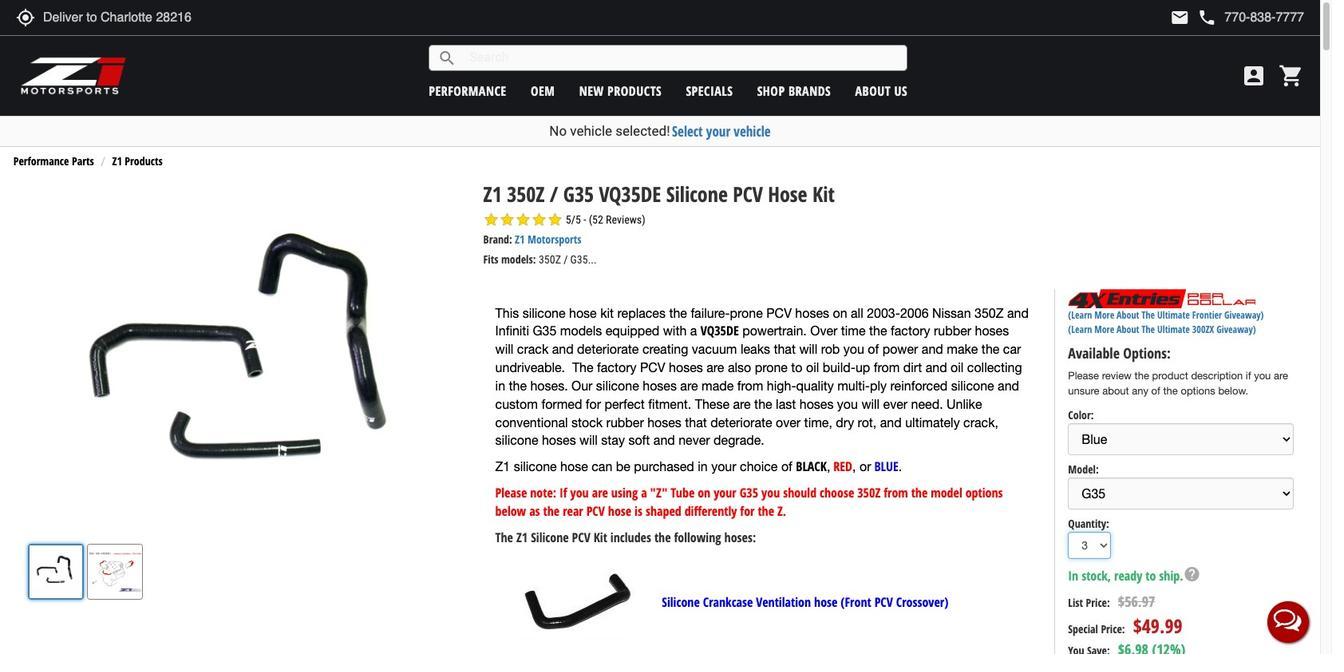 Task type: describe. For each thing, give the bounding box(es) containing it.
are inside please note: if you are using a "z" tube on your g35 you should choose 350z from the model options below as the rear pcv hose is shaped differently for the z.
[[592, 484, 608, 502]]

3 star from the left
[[516, 212, 532, 228]]

silicone up unlike
[[952, 378, 995, 393]]

your inside please note: if you are using a "z" tube on your g35 you should choose 350z from the model options below as the rear pcv hose is shaped differently for the z.
[[714, 484, 737, 502]]

models:
[[501, 252, 536, 267]]

the up collecting
[[982, 342, 1000, 356]]

time,
[[805, 415, 833, 429]]

below
[[496, 502, 526, 520]]

the up custom
[[509, 378, 527, 393]]

ventilation
[[757, 594, 811, 611]]

list
[[1069, 595, 1084, 610]]

silicone inside z1 350z / g35 vq35de silicone pcv hose kit star star star star star 5/5 - (52 reviews) brand: z1 motorsports fits models: 350z / g35...
[[667, 179, 728, 208]]

vq35de inside z1 350z / g35 vq35de silicone pcv hose kit star star star star star 5/5 - (52 reviews) brand: z1 motorsports fits models: 350z / g35...
[[599, 179, 661, 208]]

hoses up fitment. in the bottom of the page
[[643, 378, 677, 393]]

ever
[[884, 397, 908, 411]]

up
[[856, 360, 871, 375]]

fitment.
[[649, 397, 692, 411]]

a inside please note: if you are using a "z" tube on your g35 you should choose 350z from the model options below as the rear pcv hose is shaped differently for the z.
[[641, 484, 647, 502]]

collecting
[[968, 360, 1023, 375]]

never
[[679, 433, 710, 448]]

in inside the powertrain. over time the factory rubber hoses will crack and deteriorate creating vacuum leaks that will rob you of power and make the car undriveable.  the factory pcv hoses are also prone to oil build-up from dirt and oil collecting in the hoses. our silicone hoses are made from high-quality multi-ply reinforced silicone and custom formed for perfect fitment. these are the last hoses you will ever need. unlike conventional stock rubber hoses that deteriorate over time, dry rot, and ultimately crack, silicone hoses will stay soft and never degrade.
[[496, 378, 506, 393]]

performance
[[13, 153, 69, 169]]

review
[[1103, 370, 1132, 382]]

will down infiniti
[[496, 342, 514, 356]]

the right "as"
[[543, 502, 560, 520]]

below.
[[1219, 385, 1249, 397]]

over
[[776, 415, 801, 429]]

options inside please note: if you are using a "z" tube on your g35 you should choose 350z from the model options below as the rear pcv hose is shaped differently for the z.
[[966, 484, 1003, 502]]

if
[[1246, 370, 1252, 382]]

degrade.
[[714, 433, 765, 448]]

hose inside z1 silicone hose can be purchased in your choice of black , red , or blue .
[[561, 459, 588, 474]]

350z inside this silicone hose kit replaces the failure-prone pcv hoses on all 2003-2006 nissan 350z and infiniti g35 models equipped with a
[[975, 305, 1004, 320]]

silicone crankcase ventilation hose (front pcv crossover)
[[662, 594, 949, 611]]

shop
[[758, 82, 785, 99]]

you right if
[[571, 484, 589, 502]]

please inside (learn more about the ultimate frontier giveaway) (learn more about the ultimate 300zx giveaway) available options: please review the product description if you are unsure about any of the options below.
[[1069, 370, 1100, 382]]

g35...
[[571, 253, 597, 266]]

pcv right (front
[[875, 594, 893, 611]]

or
[[860, 459, 872, 474]]

shaped
[[646, 502, 682, 520]]

z1 motorsports logo image
[[20, 56, 127, 96]]

options:
[[1124, 343, 1171, 362]]

1 horizontal spatial that
[[774, 342, 796, 356]]

phone link
[[1198, 8, 1305, 27]]

unsure
[[1069, 385, 1100, 397]]

0 vertical spatial giveaway)
[[1225, 309, 1265, 322]]

0 horizontal spatial factory
[[597, 360, 637, 375]]

are right these
[[733, 397, 751, 411]]

account_box
[[1242, 63, 1267, 89]]

can
[[592, 459, 613, 474]]

red
[[834, 458, 853, 475]]

search
[[438, 48, 457, 67]]

.
[[899, 459, 903, 474]]

models
[[560, 324, 602, 338]]

fits
[[484, 252, 499, 267]]

$49.99
[[1134, 612, 1183, 639]]

silicone up perfect
[[596, 378, 639, 393]]

the down product
[[1164, 385, 1179, 397]]

special price: $49.99
[[1069, 612, 1183, 639]]

be
[[616, 459, 631, 474]]

2 more from the top
[[1095, 323, 1115, 337]]

quantity:
[[1069, 516, 1110, 531]]

4 star from the left
[[532, 212, 547, 228]]

the down 2003- on the top of the page
[[870, 324, 888, 338]]

and inside this silicone hose kit replaces the failure-prone pcv hoses on all 2003-2006 nissan 350z and infiniti g35 models equipped with a
[[1008, 305, 1029, 320]]

1 vertical spatial from
[[738, 378, 764, 393]]

the inside the powertrain. over time the factory rubber hoses will crack and deteriorate creating vacuum leaks that will rob you of power and make the car undriveable.  the factory pcv hoses are also prone to oil build-up from dirt and oil collecting in the hoses. our silicone hoses are made from high-quality multi-ply reinforced silicone and custom formed for perfect fitment. these are the last hoses you will ever need. unlike conventional stock rubber hoses that deteriorate over time, dry rot, and ultimately crack, silicone hoses will stay soft and never degrade.
[[572, 360, 594, 375]]

selected!
[[616, 123, 670, 139]]

new products link
[[579, 82, 662, 99]]

mail
[[1171, 8, 1190, 27]]

mail phone
[[1171, 8, 1217, 27]]

mail link
[[1171, 8, 1190, 27]]

hose
[[768, 179, 808, 208]]

your inside z1 silicone hose can be purchased in your choice of black , red , or blue .
[[712, 459, 737, 474]]

2 vertical spatial about
[[1117, 323, 1140, 337]]

1 vertical spatial about
[[1117, 309, 1140, 322]]

the inside this silicone hose kit replaces the failure-prone pcv hoses on all 2003-2006 nissan 350z and infiniti g35 models equipped with a
[[670, 305, 688, 320]]

1 vertical spatial silicone
[[531, 529, 569, 546]]

the left the model
[[912, 484, 928, 502]]

performance
[[429, 82, 507, 99]]

1 horizontal spatial vehicle
[[734, 122, 771, 141]]

brand:
[[484, 232, 512, 247]]

in inside z1 silicone hose can be purchased in your choice of black , red , or blue .
[[698, 459, 708, 474]]

equipped
[[606, 324, 660, 338]]

will down stock
[[580, 433, 598, 448]]

infiniti
[[496, 324, 529, 338]]

powertrain. over time the factory rubber hoses will crack and deteriorate creating vacuum leaks that will rob you of power and make the car undriveable.  the factory pcv hoses are also prone to oil build-up from dirt and oil collecting in the hoses. our silicone hoses are made from high-quality multi-ply reinforced silicone and custom formed for perfect fitment. these are the last hoses you will ever need. unlike conventional stock rubber hoses that deteriorate over time, dry rot, and ultimately crack, silicone hoses will stay soft and never degrade.
[[496, 324, 1023, 448]]

high-
[[767, 378, 797, 393]]

select your vehicle link
[[672, 122, 771, 141]]

using
[[612, 484, 638, 502]]

need.
[[912, 397, 944, 411]]

to inside in stock, ready to ship. help
[[1146, 567, 1157, 584]]

hoses up car
[[975, 324, 1010, 338]]

the up any
[[1135, 370, 1150, 382]]

account_box link
[[1238, 63, 1271, 89]]

(front
[[841, 594, 872, 611]]

select
[[672, 122, 703, 141]]

the left z.
[[758, 502, 775, 520]]

unlike
[[947, 397, 983, 411]]

2 vertical spatial silicone
[[662, 594, 700, 611]]

to inside the powertrain. over time the factory rubber hoses will crack and deteriorate creating vacuum leaks that will rob you of power and make the car undriveable.  the factory pcv hoses are also prone to oil build-up from dirt and oil collecting in the hoses. our silicone hoses are made from high-quality multi-ply reinforced silicone and custom formed for perfect fitment. these are the last hoses you will ever need. unlike conventional stock rubber hoses that deteriorate over time, dry rot, and ultimately crack, silicone hoses will stay soft and never degrade.
[[792, 360, 803, 375]]

0 vertical spatial from
[[874, 360, 900, 375]]

price: for $56.97
[[1086, 595, 1111, 610]]

from inside please note: if you are using a "z" tube on your g35 you should choose 350z from the model options below as the rear pcv hose is shaped differently for the z.
[[884, 484, 909, 502]]

z1 for products
[[112, 153, 122, 169]]

if
[[560, 484, 567, 502]]

pcv down rear
[[572, 529, 591, 546]]

pcv inside z1 350z / g35 vq35de silicone pcv hose kit star star star star star 5/5 - (52 reviews) brand: z1 motorsports fits models: 350z / g35...
[[733, 179, 763, 208]]

0 horizontal spatial deteriorate
[[577, 342, 639, 356]]

hose inside this silicone hose kit replaces the failure-prone pcv hoses on all 2003-2006 nissan 350z and infiniti g35 models equipped with a
[[569, 305, 597, 320]]

z1 for 350z
[[484, 179, 502, 208]]

for inside please note: if you are using a "z" tube on your g35 you should choose 350z from the model options below as the rear pcv hose is shaped differently for the z.
[[741, 502, 755, 520]]

1 vertical spatial deteriorate
[[711, 415, 773, 429]]

the down below
[[496, 529, 513, 546]]

on inside please note: if you are using a "z" tube on your g35 you should choose 350z from the model options below as the rear pcv hose is shaped differently for the z.
[[698, 484, 711, 502]]

350z down z1 motorsports link
[[539, 253, 561, 266]]

2003-
[[867, 305, 901, 320]]

and down collecting
[[998, 378, 1020, 393]]

2 star from the left
[[500, 212, 516, 228]]

5 star from the left
[[547, 212, 563, 228]]

silicone crankcase ventilation hose (front pcv crossover) link
[[662, 594, 949, 611]]

differently
[[685, 502, 737, 520]]

list price: $56.97
[[1069, 592, 1156, 611]]

prone inside this silicone hose kit replaces the failure-prone pcv hoses on all 2003-2006 nissan 350z and infiniti g35 models equipped with a
[[730, 305, 763, 320]]

price: for $49.99
[[1102, 621, 1126, 636]]

the down shaped
[[655, 529, 671, 546]]

power
[[883, 342, 919, 356]]

g35 inside z1 350z / g35 vq35de silicone pcv hose kit star star star star star 5/5 - (52 reviews) brand: z1 motorsports fits models: 350z / g35...
[[564, 179, 594, 208]]

over
[[811, 324, 838, 338]]

made
[[702, 378, 734, 393]]

tube
[[671, 484, 695, 502]]

vehicle inside no vehicle selected! select your vehicle
[[570, 123, 613, 139]]

choice
[[740, 459, 778, 474]]

hoses inside this silicone hose kit replaces the failure-prone pcv hoses on all 2003-2006 nissan 350z and infiniti g35 models equipped with a
[[796, 305, 830, 320]]

in stock, ready to ship. help
[[1069, 565, 1201, 584]]

shop brands link
[[758, 82, 831, 99]]

my_location
[[16, 8, 35, 27]]

1 more from the top
[[1095, 309, 1115, 322]]

1 , from the left
[[827, 459, 831, 474]]

perfect
[[605, 397, 645, 411]]

silicone down conventional in the left of the page
[[496, 433, 539, 448]]

0 horizontal spatial kit
[[594, 529, 608, 546]]

and right soft
[[654, 433, 675, 448]]

z1 350z / g35 vq35de silicone pcv hose kit star star star star star 5/5 - (52 reviews) brand: z1 motorsports fits models: 350z / g35...
[[484, 179, 835, 267]]

nissan
[[933, 305, 972, 320]]

about
[[1103, 385, 1130, 397]]

on inside this silicone hose kit replaces the failure-prone pcv hoses on all 2003-2006 nissan 350z and infiniti g35 models equipped with a
[[833, 305, 848, 320]]

rear
[[563, 502, 584, 520]]

last
[[776, 397, 796, 411]]

pcv inside please note: if you are using a "z" tube on your g35 you should choose 350z from the model options below as the rear pcv hose is shaped differently for the z.
[[587, 502, 605, 520]]

z1 for silicone
[[496, 459, 511, 474]]

silicone crankcase ventilation hose (front pcv crossover) image
[[513, 555, 641, 651]]

1 horizontal spatial /
[[564, 253, 568, 266]]

any
[[1133, 385, 1149, 397]]

0 vertical spatial about
[[856, 82, 891, 99]]

available
[[1069, 343, 1120, 362]]

stay
[[602, 433, 625, 448]]



Task type: locate. For each thing, give the bounding box(es) containing it.
1 vertical spatial giveaway)
[[1217, 323, 1257, 337]]

and up car
[[1008, 305, 1029, 320]]

2006
[[901, 305, 929, 320]]

g35 down the choice
[[740, 484, 759, 502]]

1 vertical spatial more
[[1095, 323, 1115, 337]]

5/5 -
[[566, 213, 587, 226]]

factory down 2006
[[891, 324, 931, 338]]

0 horizontal spatial that
[[685, 415, 707, 429]]

2 horizontal spatial of
[[1152, 385, 1161, 397]]

no vehicle selected! select your vehicle
[[550, 122, 771, 141]]

g35 up 5/5 -
[[564, 179, 594, 208]]

help
[[1184, 565, 1201, 583]]

0 vertical spatial price:
[[1086, 595, 1111, 610]]

you inside (learn more about the ultimate frontier giveaway) (learn more about the ultimate 300zx giveaway) available options: please review the product description if you are unsure about any of the options below.
[[1255, 370, 1272, 382]]

please inside please note: if you are using a "z" tube on your g35 you should choose 350z from the model options below as the rear pcv hose is shaped differently for the z.
[[496, 484, 527, 502]]

and up "dirt"
[[922, 342, 944, 356]]

factory up perfect
[[597, 360, 637, 375]]

to up high-
[[792, 360, 803, 375]]

silicone up note:
[[514, 459, 557, 474]]

leaks
[[741, 342, 771, 356]]

and down models
[[552, 342, 574, 356]]

pcv left hose
[[733, 179, 763, 208]]

Search search field
[[457, 46, 907, 70]]

us
[[895, 82, 908, 99]]

0 horizontal spatial to
[[792, 360, 803, 375]]

soft
[[629, 433, 650, 448]]

about us link
[[856, 82, 908, 99]]

and right "dirt"
[[926, 360, 948, 375]]

factory
[[891, 324, 931, 338], [597, 360, 637, 375]]

conventional
[[496, 415, 568, 429]]

silicone down select
[[667, 179, 728, 208]]

2 horizontal spatial g35
[[740, 484, 759, 502]]

performance link
[[429, 82, 507, 99]]

you down time
[[844, 342, 865, 356]]

prone inside the powertrain. over time the factory rubber hoses will crack and deteriorate creating vacuum leaks that will rob you of power and make the car undriveable.  the factory pcv hoses are also prone to oil build-up from dirt and oil collecting in the hoses. our silicone hoses are made from high-quality multi-ply reinforced silicone and custom formed for perfect fitment. these are the last hoses you will ever need. unlike conventional stock rubber hoses that deteriorate over time, dry rot, and ultimately crack, silicone hoses will stay soft and never degrade.
[[755, 360, 788, 375]]

for inside the powertrain. over time the factory rubber hoses will crack and deteriorate creating vacuum leaks that will rob you of power and make the car undriveable.  the factory pcv hoses are also prone to oil build-up from dirt and oil collecting in the hoses. our silicone hoses are made from high-quality multi-ply reinforced silicone and custom formed for perfect fitment. these are the last hoses you will ever need. unlike conventional stock rubber hoses that deteriorate over time, dry rot, and ultimately crack, silicone hoses will stay soft and never degrade.
[[586, 397, 601, 411]]

0 horizontal spatial for
[[586, 397, 601, 411]]

1 vertical spatial kit
[[594, 529, 608, 546]]

0 vertical spatial g35
[[564, 179, 594, 208]]

the
[[1142, 309, 1156, 322], [1142, 323, 1156, 337], [572, 360, 594, 375], [496, 529, 513, 546]]

0 horizontal spatial vehicle
[[570, 123, 613, 139]]

price: inside list price: $56.97
[[1086, 595, 1111, 610]]

deteriorate down the equipped on the left
[[577, 342, 639, 356]]

oil up quality on the right
[[807, 360, 820, 375]]

z1 down below
[[517, 529, 528, 546]]

0 horizontal spatial /
[[550, 179, 558, 208]]

hoses down conventional in the left of the page
[[542, 433, 576, 448]]

1 vertical spatial for
[[741, 502, 755, 520]]

0 vertical spatial on
[[833, 305, 848, 320]]

deteriorate up degrade.
[[711, 415, 773, 429]]

0 vertical spatial /
[[550, 179, 558, 208]]

are left using
[[592, 484, 608, 502]]

the
[[670, 305, 688, 320], [870, 324, 888, 338], [982, 342, 1000, 356], [1135, 370, 1150, 382], [509, 378, 527, 393], [1164, 385, 1179, 397], [755, 397, 773, 411], [912, 484, 928, 502], [543, 502, 560, 520], [758, 502, 775, 520], [655, 529, 671, 546]]

failure-
[[691, 305, 730, 320]]

0 horizontal spatial a
[[641, 484, 647, 502]]

1 ultimate from the top
[[1158, 309, 1191, 322]]

0 vertical spatial ultimate
[[1158, 309, 1191, 322]]

2 ultimate from the top
[[1158, 323, 1191, 337]]

1 vertical spatial rubber
[[607, 415, 644, 429]]

z1 up below
[[496, 459, 511, 474]]

g35 inside please note: if you are using a "z" tube on your g35 you should choose 350z from the model options below as the rear pcv hose is shaped differently for the z.
[[740, 484, 759, 502]]

oem
[[531, 82, 555, 99]]

0 vertical spatial prone
[[730, 305, 763, 320]]

1 vertical spatial please
[[496, 484, 527, 502]]

0 vertical spatial that
[[774, 342, 796, 356]]

0 horizontal spatial in
[[496, 378, 506, 393]]

0 vertical spatial a
[[691, 324, 697, 338]]

1 vertical spatial prone
[[755, 360, 788, 375]]

are right if at the right bottom
[[1274, 370, 1289, 382]]

0 vertical spatial your
[[707, 122, 731, 141]]

"z"
[[651, 484, 668, 502]]

of left black
[[782, 459, 793, 474]]

z1 left products
[[112, 153, 122, 169]]

options
[[1181, 385, 1216, 397], [966, 484, 1003, 502]]

to
[[792, 360, 803, 375], [1146, 567, 1157, 584]]

0 vertical spatial please
[[1069, 370, 1100, 382]]

silicone left crankcase
[[662, 594, 700, 611]]

will
[[496, 342, 514, 356], [800, 342, 818, 356], [862, 397, 880, 411], [580, 433, 598, 448]]

1 vertical spatial vq35de
[[701, 322, 739, 340]]

2 oil from the left
[[951, 360, 964, 375]]

pcv inside this silicone hose kit replaces the failure-prone pcv hoses on all 2003-2006 nissan 350z and infiniti g35 models equipped with a
[[767, 305, 792, 320]]

hoses up over
[[796, 305, 830, 320]]

pcv right rear
[[587, 502, 605, 520]]

on left all
[[833, 305, 848, 320]]

(learn more about the ultimate frontier giveaway) (learn more about the ultimate 300zx giveaway) available options: please review the product description if you are unsure about any of the options below.
[[1069, 309, 1289, 397]]

1 horizontal spatial kit
[[813, 179, 835, 208]]

blue
[[875, 458, 899, 475]]

crankcase
[[703, 594, 753, 611]]

rot,
[[858, 415, 877, 429]]

stock,
[[1082, 567, 1112, 584]]

vq35de down selected!
[[599, 179, 661, 208]]

350z
[[507, 179, 545, 208], [539, 253, 561, 266], [975, 305, 1004, 320], [858, 484, 881, 502]]

of inside the powertrain. over time the factory rubber hoses will crack and deteriorate creating vacuum leaks that will rob you of power and make the car undriveable.  the factory pcv hoses are also prone to oil build-up from dirt and oil collecting in the hoses. our silicone hoses are made from high-quality multi-ply reinforced silicone and custom formed for perfect fitment. these are the last hoses you will ever need. unlike conventional stock rubber hoses that deteriorate over time, dry rot, and ultimately crack, silicone hoses will stay soft and never degrade.
[[868, 342, 879, 356]]

0 horizontal spatial vq35de
[[599, 179, 661, 208]]

in down never
[[698, 459, 708, 474]]

1 horizontal spatial on
[[833, 305, 848, 320]]

pcv up powertrain.
[[767, 305, 792, 320]]

in up custom
[[496, 378, 506, 393]]

pcv inside the powertrain. over time the factory rubber hoses will crack and deteriorate creating vacuum leaks that will rob you of power and make the car undriveable.  the factory pcv hoses are also prone to oil build-up from dirt and oil collecting in the hoses. our silicone hoses are made from high-quality multi-ply reinforced silicone and custom formed for perfect fitment. these are the last hoses you will ever need. unlike conventional stock rubber hoses that deteriorate over time, dry rot, and ultimately crack, silicone hoses will stay soft and never degrade.
[[640, 360, 666, 375]]

the left the last
[[755, 397, 773, 411]]

vehicle
[[734, 122, 771, 141], [570, 123, 613, 139]]

frontier
[[1193, 309, 1223, 322]]

of inside z1 silicone hose can be purchased in your choice of black , red , or blue .
[[782, 459, 793, 474]]

ultimate up (learn more about the ultimate 300zx giveaway) link
[[1158, 309, 1191, 322]]

1 horizontal spatial ,
[[853, 459, 856, 474]]

prone up high-
[[755, 360, 788, 375]]

multi-
[[838, 378, 871, 393]]

the up with
[[670, 305, 688, 320]]

1 horizontal spatial for
[[741, 502, 755, 520]]

that up never
[[685, 415, 707, 429]]

1 vertical spatial options
[[966, 484, 1003, 502]]

1 horizontal spatial factory
[[891, 324, 931, 338]]

quality
[[797, 378, 834, 393]]

about up the options:
[[1117, 323, 1140, 337]]

about up (learn more about the ultimate 300zx giveaway) link
[[1117, 309, 1140, 322]]

choose
[[820, 484, 855, 502]]

1 vertical spatial of
[[1152, 385, 1161, 397]]

to left ship. on the bottom of page
[[1146, 567, 1157, 584]]

this
[[496, 305, 519, 320]]

g35 up crack
[[533, 324, 557, 338]]

stock
[[572, 415, 603, 429]]

kit inside z1 350z / g35 vq35de silicone pcv hose kit star star star star star 5/5 - (52 reviews) brand: z1 motorsports fits models: 350z / g35...
[[813, 179, 835, 208]]

0 vertical spatial silicone
[[667, 179, 728, 208]]

car
[[1004, 342, 1022, 356]]

350z down or
[[858, 484, 881, 502]]

0 vertical spatial (learn
[[1069, 309, 1093, 322]]

hoses down quality on the right
[[800, 397, 834, 411]]

hose left (front
[[815, 594, 838, 611]]

350z up z1 motorsports link
[[507, 179, 545, 208]]

your down degrade.
[[712, 459, 737, 474]]

about left 'us'
[[856, 82, 891, 99]]

0 vertical spatial options
[[1181, 385, 1216, 397]]

you
[[844, 342, 865, 356], [1255, 370, 1272, 382], [838, 397, 858, 411], [571, 484, 589, 502], [762, 484, 780, 502]]

z1 up the models: on the left of the page
[[515, 232, 525, 247]]

, left red
[[827, 459, 831, 474]]

crossover)
[[897, 594, 949, 611]]

ultimate down (learn more about the ultimate frontier giveaway) link
[[1158, 323, 1191, 337]]

custom
[[496, 397, 538, 411]]

0 vertical spatial for
[[586, 397, 601, 411]]

performance parts link
[[13, 153, 94, 169]]

1 vertical spatial (learn
[[1069, 323, 1093, 337]]

vacuum
[[692, 342, 737, 356]]

1 vertical spatial price:
[[1102, 621, 1126, 636]]

0 vertical spatial more
[[1095, 309, 1115, 322]]

0 horizontal spatial please
[[496, 484, 527, 502]]

and down ever
[[881, 415, 902, 429]]

on up differently
[[698, 484, 711, 502]]

the up (learn more about the ultimate 300zx giveaway) link
[[1142, 309, 1156, 322]]

350z inside please note: if you are using a "z" tube on your g35 you should choose 350z from the model options below as the rear pcv hose is shaped differently for the z.
[[858, 484, 881, 502]]

silicone down "as"
[[531, 529, 569, 546]]

are inside (learn more about the ultimate frontier giveaway) (learn more about the ultimate 300zx giveaway) available options: please review the product description if you are unsure about any of the options below.
[[1274, 370, 1289, 382]]

prone up powertrain.
[[730, 305, 763, 320]]

z1 products link
[[112, 153, 163, 169]]

1 horizontal spatial deteriorate
[[711, 415, 773, 429]]

hoses:
[[725, 529, 756, 546]]

1 horizontal spatial a
[[691, 324, 697, 338]]

1 vertical spatial that
[[685, 415, 707, 429]]

1 horizontal spatial to
[[1146, 567, 1157, 584]]

1 horizontal spatial in
[[698, 459, 708, 474]]

will left rob
[[800, 342, 818, 356]]

0 vertical spatial in
[[496, 378, 506, 393]]

the up hoses. our
[[572, 360, 594, 375]]

300zx
[[1193, 323, 1215, 337]]

performance parts
[[13, 153, 94, 169]]

1 horizontal spatial options
[[1181, 385, 1216, 397]]

oem link
[[531, 82, 555, 99]]

are down vacuum
[[707, 360, 725, 375]]

brands
[[789, 82, 831, 99]]

z1
[[112, 153, 122, 169], [484, 179, 502, 208], [515, 232, 525, 247], [496, 459, 511, 474], [517, 529, 528, 546]]

are up fitment. in the bottom of the page
[[681, 378, 698, 393]]

0 horizontal spatial options
[[966, 484, 1003, 502]]

kit
[[813, 179, 835, 208], [594, 529, 608, 546]]

specials
[[686, 82, 733, 99]]

/ up motorsports
[[550, 179, 558, 208]]

1 horizontal spatial vq35de
[[701, 322, 739, 340]]

you right if at the right bottom
[[1255, 370, 1272, 382]]

1 vertical spatial your
[[712, 459, 737, 474]]

hose up models
[[569, 305, 597, 320]]

1 vertical spatial a
[[641, 484, 647, 502]]

0 horizontal spatial of
[[782, 459, 793, 474]]

price: inside special price: $49.99
[[1102, 621, 1126, 636]]

hoses. our
[[531, 378, 593, 393]]

oil
[[807, 360, 820, 375], [951, 360, 964, 375]]

0 vertical spatial kit
[[813, 179, 835, 208]]

you up z.
[[762, 484, 780, 502]]

a inside this silicone hose kit replaces the failure-prone pcv hoses on all 2003-2006 nissan 350z and infiniti g35 models equipped with a
[[691, 324, 697, 338]]

from up the ply
[[874, 360, 900, 375]]

0 horizontal spatial on
[[698, 484, 711, 502]]

/ left g35...
[[564, 253, 568, 266]]

note:
[[530, 484, 557, 502]]

2 , from the left
[[853, 459, 856, 474]]

0 vertical spatial factory
[[891, 324, 931, 338]]

kit right hose
[[813, 179, 835, 208]]

specials link
[[686, 82, 733, 99]]

oil down make
[[951, 360, 964, 375]]

hoses down creating at bottom
[[669, 360, 703, 375]]

model
[[931, 484, 963, 502]]

2 vertical spatial your
[[714, 484, 737, 502]]

powertrain.
[[743, 324, 807, 338]]

1 vertical spatial in
[[698, 459, 708, 474]]

in
[[1069, 567, 1079, 584]]

2 (learn from the top
[[1069, 323, 1093, 337]]

please up unsure
[[1069, 370, 1100, 382]]

the down (learn more about the ultimate frontier giveaway) link
[[1142, 323, 1156, 337]]

please up below
[[496, 484, 527, 502]]

deteriorate
[[577, 342, 639, 356], [711, 415, 773, 429]]

rubber down nissan
[[934, 324, 972, 338]]

that down powertrain.
[[774, 342, 796, 356]]

1 vertical spatial /
[[564, 253, 568, 266]]

0 horizontal spatial ,
[[827, 459, 831, 474]]

1 vertical spatial ultimate
[[1158, 323, 1191, 337]]

1 horizontal spatial rubber
[[934, 324, 972, 338]]

please
[[1069, 370, 1100, 382], [496, 484, 527, 502]]

silicone inside z1 silicone hose can be purchased in your choice of black , red , or blue .
[[514, 459, 557, 474]]

shopping_cart link
[[1275, 63, 1305, 89]]

vehicle right no
[[570, 123, 613, 139]]

build-
[[823, 360, 856, 375]]

reinforced
[[891, 378, 948, 393]]

vehicle down shop
[[734, 122, 771, 141]]

0 vertical spatial to
[[792, 360, 803, 375]]

$56.97
[[1119, 592, 1156, 611]]

of inside (learn more about the ultimate frontier giveaway) (learn more about the ultimate 300zx giveaway) available options: please review the product description if you are unsure about any of the options below.
[[1152, 385, 1161, 397]]

1 oil from the left
[[807, 360, 820, 375]]

hoses
[[796, 305, 830, 320], [975, 324, 1010, 338], [669, 360, 703, 375], [643, 378, 677, 393], [800, 397, 834, 411], [648, 415, 682, 429], [542, 433, 576, 448]]

with
[[663, 324, 687, 338]]

description
[[1192, 370, 1244, 382]]

0 vertical spatial rubber
[[934, 324, 972, 338]]

hose inside please note: if you are using a "z" tube on your g35 you should choose 350z from the model options below as the rear pcv hose is shaped differently for the z.
[[608, 502, 632, 520]]

will up 'rot,'
[[862, 397, 880, 411]]

g35 inside this silicone hose kit replaces the failure-prone pcv hoses on all 2003-2006 nissan 350z and infiniti g35 models equipped with a
[[533, 324, 557, 338]]

0 vertical spatial of
[[868, 342, 879, 356]]

0 horizontal spatial oil
[[807, 360, 820, 375]]

of up up
[[868, 342, 879, 356]]

z1 inside z1 silicone hose can be purchased in your choice of black , red , or blue .
[[496, 459, 511, 474]]

0 vertical spatial vq35de
[[599, 179, 661, 208]]

1 horizontal spatial g35
[[564, 179, 594, 208]]

0 horizontal spatial g35
[[533, 324, 557, 338]]

options down description
[[1181, 385, 1216, 397]]

, left or
[[853, 459, 856, 474]]

silicone up infiniti
[[523, 305, 566, 320]]

1 horizontal spatial oil
[[951, 360, 964, 375]]

1 star from the left
[[484, 212, 500, 228]]

replaces
[[618, 305, 666, 320]]

options right the model
[[966, 484, 1003, 502]]

1 vertical spatial g35
[[533, 324, 557, 338]]

1 (learn from the top
[[1069, 309, 1093, 322]]

you up the dry
[[838, 397, 858, 411]]

is
[[635, 502, 643, 520]]

the z1 silicone pcv kit includes the following hoses:
[[496, 529, 756, 546]]

hoses down fitment. in the bottom of the page
[[648, 415, 682, 429]]

1 vertical spatial factory
[[597, 360, 637, 375]]

0 vertical spatial deteriorate
[[577, 342, 639, 356]]

creating
[[643, 342, 689, 356]]

(learn
[[1069, 309, 1093, 322], [1069, 323, 1093, 337]]

options inside (learn more about the ultimate frontier giveaway) (learn more about the ultimate 300zx giveaway) available options: please review the product description if you are unsure about any of the options below.
[[1181, 385, 1216, 397]]

silicone inside this silicone hose kit replaces the failure-prone pcv hoses on all 2003-2006 nissan 350z and infiniti g35 models equipped with a
[[523, 305, 566, 320]]

make
[[947, 342, 979, 356]]

crack,
[[964, 415, 999, 429]]

kit left includes
[[594, 529, 608, 546]]

from down also
[[738, 378, 764, 393]]

2 vertical spatial from
[[884, 484, 909, 502]]

price: right list
[[1086, 595, 1111, 610]]

ready
[[1115, 567, 1143, 584]]

dry
[[836, 415, 855, 429]]

1 vertical spatial to
[[1146, 567, 1157, 584]]

and
[[1008, 305, 1029, 320], [552, 342, 574, 356], [922, 342, 944, 356], [926, 360, 948, 375], [998, 378, 1020, 393], [881, 415, 902, 429], [654, 433, 675, 448]]

about
[[856, 82, 891, 99], [1117, 309, 1140, 322], [1117, 323, 1140, 337]]

ship.
[[1160, 567, 1184, 584]]

2 vertical spatial of
[[782, 459, 793, 474]]

1 vertical spatial on
[[698, 484, 711, 502]]

silicone
[[523, 305, 566, 320], [596, 378, 639, 393], [952, 378, 995, 393], [496, 433, 539, 448], [514, 459, 557, 474]]

2 vertical spatial g35
[[740, 484, 759, 502]]

star
[[484, 212, 500, 228], [500, 212, 516, 228], [516, 212, 532, 228], [532, 212, 547, 228], [547, 212, 563, 228]]

0 horizontal spatial rubber
[[607, 415, 644, 429]]

products
[[125, 153, 163, 169]]

formed
[[542, 397, 582, 411]]

this silicone hose kit replaces the failure-prone pcv hoses on all 2003-2006 nissan 350z and infiniti g35 models equipped with a
[[496, 305, 1029, 338]]

1 horizontal spatial of
[[868, 342, 879, 356]]

1 horizontal spatial please
[[1069, 370, 1100, 382]]



Task type: vqa. For each thing, say whether or not it's contained in the screenshot.
my
no



